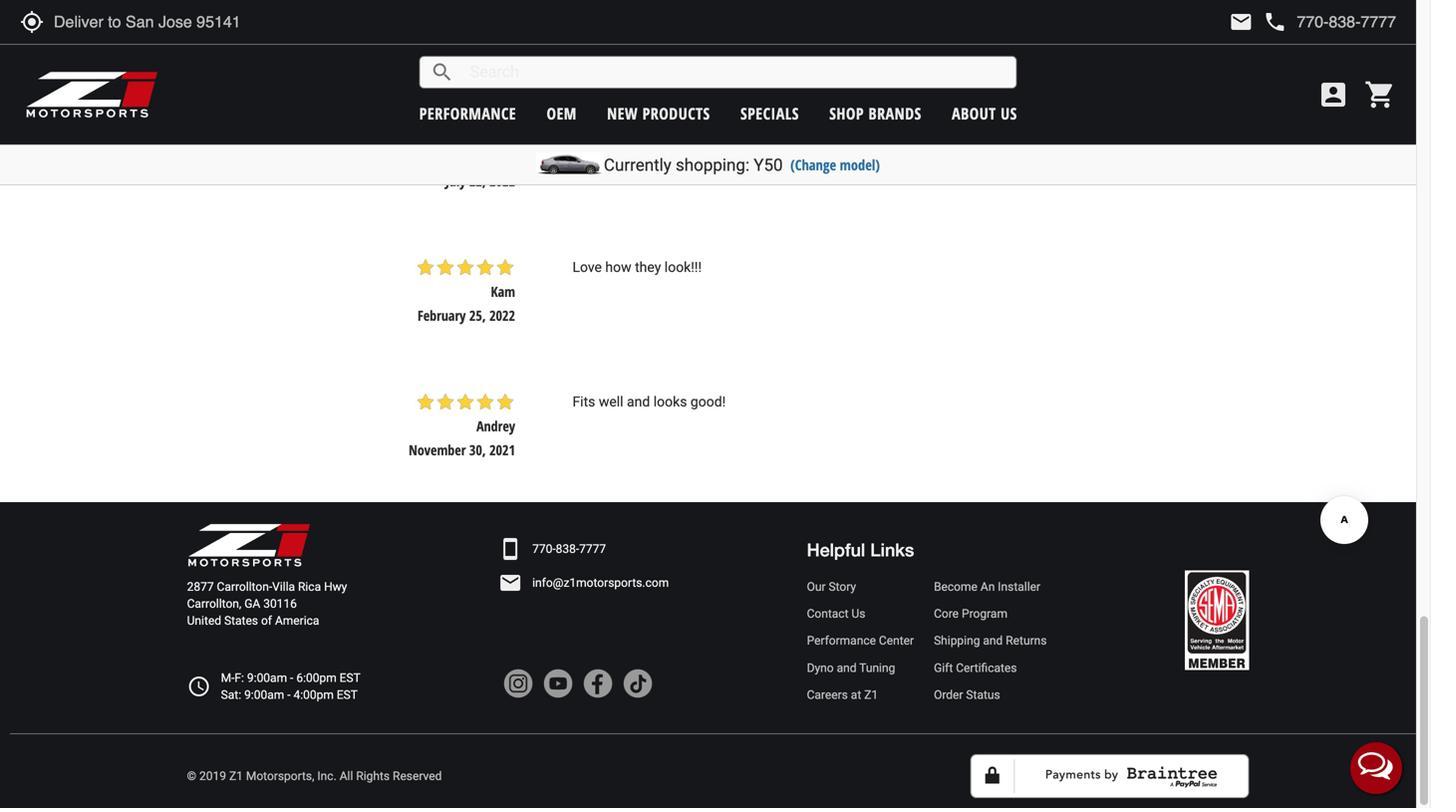 Task type: locate. For each thing, give the bounding box(es) containing it.
- left the 6:00pm
[[290, 671, 293, 685]]

2022 inside star star star star star emanuel july 22, 2022
[[490, 172, 515, 191]]

9:00am right the sat:
[[244, 688, 284, 702]]

est right 4:00pm
[[337, 688, 358, 702]]

z1
[[865, 688, 879, 702], [229, 770, 243, 784]]

z1 motorsports logo image
[[25, 70, 159, 120]]

6,
[[476, 37, 486, 56]]

mail
[[1230, 10, 1254, 34]]

2022 for star star star star star emanuel july 22, 2022
[[490, 172, 515, 191]]

2 vertical spatial and
[[837, 661, 857, 675]]

1 vertical spatial and
[[983, 634, 1003, 648]]

united
[[187, 614, 221, 628]]

sat:
[[221, 688, 241, 702]]

become
[[934, 580, 978, 594]]

z1 right at
[[865, 688, 879, 702]]

m-
[[221, 671, 235, 685]]

0 horizontal spatial and
[[627, 394, 650, 410]]

info@z1motorsports.com link
[[533, 575, 669, 592]]

©
[[187, 770, 196, 784]]

0 vertical spatial us
[[1001, 103, 1018, 124]]

us down our story link
[[852, 607, 866, 621]]

become an installer link
[[934, 579, 1047, 596]]

dyno and tuning link
[[807, 660, 914, 677]]

est
[[340, 671, 361, 685], [337, 688, 358, 702]]

performance link
[[419, 103, 517, 124]]

© 2019 z1 motorsports, inc. all rights reserved
[[187, 770, 442, 784]]

core program
[[934, 607, 1008, 621]]

contact us
[[807, 607, 866, 621]]

1 vertical spatial z1
[[229, 770, 243, 784]]

and down core program link
[[983, 634, 1003, 648]]

est right the 6:00pm
[[340, 671, 361, 685]]

story
[[829, 580, 857, 594]]

2022 right 22,
[[490, 172, 515, 191]]

links
[[871, 539, 915, 561]]

fits well and looks good!
[[573, 394, 726, 410]]

my_location
[[20, 10, 44, 34]]

program
[[962, 607, 1008, 621]]

andrey
[[477, 417, 515, 436]]

star
[[416, 123, 436, 143], [436, 123, 456, 143], [456, 123, 476, 143], [476, 123, 496, 143], [496, 123, 515, 143], [416, 258, 436, 278], [436, 258, 456, 278], [456, 258, 476, 278], [476, 258, 496, 278], [496, 258, 515, 278], [416, 392, 436, 412], [436, 392, 456, 412], [456, 392, 476, 412], [476, 392, 496, 412], [496, 392, 515, 412]]

1 horizontal spatial z1
[[865, 688, 879, 702]]

0 vertical spatial 2022
[[490, 37, 515, 56]]

emanuel
[[468, 148, 515, 167]]

rights
[[356, 770, 390, 784]]

certificates
[[956, 661, 1017, 675]]

us right about
[[1001, 103, 1018, 124]]

and inside dyno and tuning link
[[837, 661, 857, 675]]

access_time m-f: 9:00am - 6:00pm est sat: 9:00am - 4:00pm est
[[187, 671, 361, 702]]

become an installer
[[934, 580, 1041, 594]]

ga
[[244, 597, 260, 611]]

account_box
[[1318, 79, 1350, 111]]

model)
[[840, 155, 880, 174]]

2 2022 from the top
[[490, 172, 515, 191]]

0 horizontal spatial us
[[852, 607, 866, 621]]

9:00am
[[247, 671, 287, 685], [244, 688, 284, 702]]

states
[[224, 614, 258, 628]]

2022
[[490, 37, 515, 56], [490, 172, 515, 191], [490, 306, 515, 325]]

1 vertical spatial 2022
[[490, 172, 515, 191]]

fits
[[573, 394, 596, 410]]

z1 for 2019
[[229, 770, 243, 784]]

all
[[340, 770, 353, 784]]

they
[[635, 259, 661, 276]]

1 vertical spatial -
[[287, 688, 291, 702]]

star star star star star kam february 25, 2022
[[416, 258, 515, 325]]

dyno
[[807, 661, 834, 675]]

z1 company logo image
[[187, 522, 312, 569]]

2022 inside star star star star star kam february 25, 2022
[[490, 306, 515, 325]]

0 vertical spatial and
[[627, 394, 650, 410]]

us for contact us
[[852, 607, 866, 621]]

2 vertical spatial 2022
[[490, 306, 515, 325]]

hwy
[[324, 580, 347, 594]]

shopping_cart link
[[1360, 79, 1397, 111]]

and
[[627, 394, 650, 410], [983, 634, 1003, 648], [837, 661, 857, 675]]

(change
[[791, 155, 837, 174]]

22,
[[469, 172, 486, 191]]

new products link
[[607, 103, 711, 124]]

2021
[[490, 441, 515, 460]]

z1 right 2019
[[229, 770, 243, 784]]

search
[[430, 60, 454, 84]]

gift certificates
[[934, 661, 1017, 675]]

us for about us
[[1001, 103, 1018, 124]]

0 vertical spatial z1
[[865, 688, 879, 702]]

1 2022 from the top
[[490, 37, 515, 56]]

sema member logo image
[[1185, 571, 1250, 671]]

2022 down kam on the left of the page
[[490, 306, 515, 325]]

about
[[952, 103, 997, 124]]

1 horizontal spatial us
[[1001, 103, 1018, 124]]

2022 right 6,
[[490, 37, 515, 56]]

new products
[[607, 103, 711, 124]]

0 vertical spatial 9:00am
[[247, 671, 287, 685]]

status
[[967, 688, 1001, 702]]

america
[[275, 614, 319, 628]]

gift certificates link
[[934, 660, 1047, 677]]

- left 4:00pm
[[287, 688, 291, 702]]

kam
[[491, 282, 515, 301]]

and right dyno
[[837, 661, 857, 675]]

3 2022 from the top
[[490, 306, 515, 325]]

1 vertical spatial us
[[852, 607, 866, 621]]

and for dyno and tuning
[[837, 661, 857, 675]]

performance center link
[[807, 633, 914, 650]]

carrollton-
[[217, 580, 272, 594]]

y50
[[754, 155, 783, 175]]

2 horizontal spatial and
[[983, 634, 1003, 648]]

and right well
[[627, 394, 650, 410]]

Search search field
[[454, 57, 1017, 88]]

star star star star star andrey november 30, 2021
[[409, 392, 515, 460]]

770-
[[533, 542, 556, 556]]

and inside shipping and returns link
[[983, 634, 1003, 648]]

love
[[573, 259, 602, 276]]

7777
[[579, 542, 606, 556]]

1 horizontal spatial and
[[837, 661, 857, 675]]

email
[[499, 571, 523, 595]]

shop brands
[[830, 103, 922, 124]]

careers at z1 link
[[807, 687, 914, 704]]

0 horizontal spatial z1
[[229, 770, 243, 784]]

9:00am right f:
[[247, 671, 287, 685]]



Task type: vqa. For each thing, say whether or not it's contained in the screenshot.
Certificates
yes



Task type: describe. For each thing, give the bounding box(es) containing it.
currently shopping: y50 (change model)
[[604, 155, 880, 175]]

2022 for star star star star star kam february 25, 2022
[[490, 306, 515, 325]]

oem link
[[547, 103, 577, 124]]

september
[[414, 37, 472, 56]]

core
[[934, 607, 959, 621]]

tiktok link image
[[623, 669, 653, 699]]

f:
[[235, 671, 244, 685]]

performance center
[[807, 634, 914, 648]]

tuning
[[860, 661, 896, 675]]

838-
[[556, 542, 579, 556]]

star star star star star emanuel july 22, 2022
[[416, 123, 515, 191]]

info@z1motorsports.com
[[533, 576, 669, 590]]

1 vertical spatial est
[[337, 688, 358, 702]]

1 vertical spatial 9:00am
[[244, 688, 284, 702]]

careers at z1
[[807, 688, 879, 702]]

installer
[[998, 580, 1041, 594]]

smartphone
[[499, 537, 523, 561]]

how
[[606, 259, 632, 276]]

our story link
[[807, 579, 914, 596]]

helpful links
[[807, 539, 915, 561]]

careers
[[807, 688, 848, 702]]

february
[[418, 306, 466, 325]]

order
[[934, 688, 964, 702]]

4:00pm
[[294, 688, 334, 702]]

order status link
[[934, 687, 1047, 704]]

returns
[[1006, 634, 1047, 648]]

specials
[[741, 103, 799, 124]]

november
[[409, 441, 466, 460]]

account_box link
[[1313, 79, 1355, 111]]

25,
[[469, 306, 486, 325]]

smartphone 770-838-7777
[[499, 537, 606, 561]]

products
[[643, 103, 711, 124]]

dyno and tuning
[[807, 661, 896, 675]]

phone link
[[1264, 10, 1397, 34]]

july
[[446, 172, 466, 191]]

at
[[851, 688, 862, 702]]

shipping
[[934, 634, 981, 648]]

instagram link image
[[504, 669, 534, 699]]

villa
[[272, 580, 295, 594]]

gift
[[934, 661, 953, 675]]

mail phone
[[1230, 10, 1288, 34]]

youtube link image
[[544, 669, 573, 699]]

good!
[[691, 394, 726, 410]]

phone
[[1264, 10, 1288, 34]]

brands
[[869, 103, 922, 124]]

motorsports,
[[246, 770, 315, 784]]

2877 carrollton-villa rica hwy carrollton, ga 30116 united states of america
[[187, 580, 347, 628]]

about us link
[[952, 103, 1018, 124]]

z1 for at
[[865, 688, 879, 702]]

shipping and returns link
[[934, 633, 1047, 650]]

mail link
[[1230, 10, 1254, 34]]

facebook link image
[[583, 669, 613, 699]]

inc.
[[317, 770, 337, 784]]

contact us link
[[807, 606, 914, 623]]

shipping and returns
[[934, 634, 1047, 648]]

center
[[879, 634, 914, 648]]

contact
[[807, 607, 849, 621]]

and for shipping and returns
[[983, 634, 1003, 648]]

core program link
[[934, 606, 1047, 623]]

love how they look!!!
[[573, 259, 702, 276]]

770-838-7777 link
[[533, 541, 606, 558]]

(change model) link
[[791, 155, 880, 174]]

0 vertical spatial -
[[290, 671, 293, 685]]

september 6, 2022
[[414, 37, 515, 56]]

0 vertical spatial est
[[340, 671, 361, 685]]

email info@z1motorsports.com
[[499, 571, 669, 595]]

our
[[807, 580, 826, 594]]

reserved
[[393, 770, 442, 784]]

access_time
[[187, 675, 211, 699]]

currently
[[604, 155, 672, 175]]

oem
[[547, 103, 577, 124]]

our story
[[807, 580, 857, 594]]

30,
[[469, 441, 486, 460]]

well
[[599, 394, 624, 410]]

30116
[[263, 597, 297, 611]]

helpful
[[807, 539, 866, 561]]

shop
[[830, 103, 864, 124]]

of
[[261, 614, 272, 628]]

shop brands link
[[830, 103, 922, 124]]

new
[[607, 103, 638, 124]]

look!!!
[[665, 259, 702, 276]]



